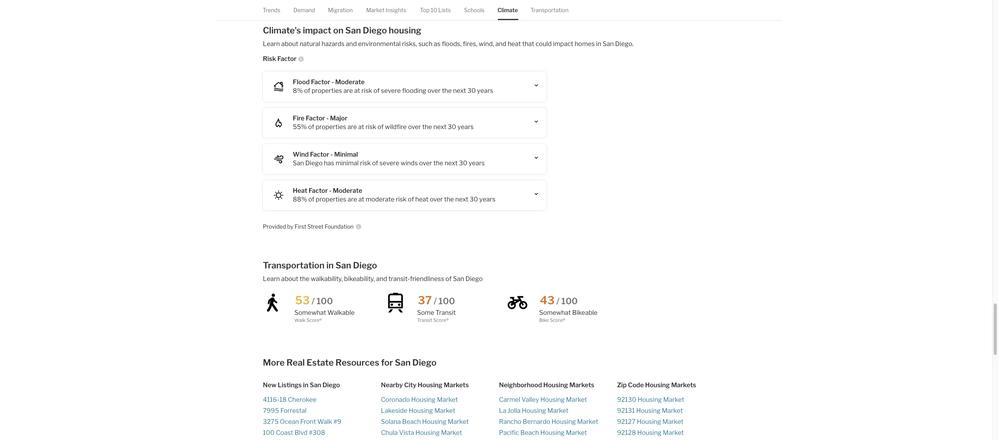 Task type: vqa. For each thing, say whether or not it's contained in the screenshot.


Task type: describe. For each thing, give the bounding box(es) containing it.
of right 88%
[[309, 196, 315, 203]]

neighborhood housing markets heading
[[499, 381, 618, 390]]

risk
[[263, 55, 276, 63]]

winds
[[401, 160, 418, 167]]

risk inside wind factor - minimal san diego has minimal risk of severe winds over the next 30 years
[[360, 160, 371, 167]]

92128
[[618, 429, 636, 437]]

listings
[[278, 382, 302, 389]]

0 vertical spatial heat
[[508, 40, 521, 48]]

18
[[280, 396, 287, 404]]

of right moderate
[[408, 196, 414, 203]]

lakeside housing market link
[[381, 406, 499, 417]]

housing up 'la jolla housing market' link
[[541, 396, 565, 404]]

demand
[[294, 7, 316, 13]]

beach inside the coronado housing market lakeside housing market solana beach housing market chula vista housing market
[[403, 418, 421, 426]]

market down 92131 housing market link
[[663, 418, 684, 426]]

® for 53
[[320, 317, 322, 323]]

homes
[[575, 40, 595, 48]]

92127
[[618, 418, 636, 426]]

of up fire factor - major 55% of properties are at risk of wildfire over the next 30 years
[[374, 87, 380, 95]]

foundation
[[325, 223, 354, 230]]

market down rancho bernardo housing market "link"
[[566, 429, 587, 437]]

transportation for transportation in san diego
[[263, 260, 325, 270]]

climate's impact on san diego housing
[[263, 25, 422, 36]]

92127 housing market link
[[618, 417, 736, 428]]

natural
[[300, 40, 321, 48]]

diego.
[[616, 40, 634, 48]]

factor for heat
[[309, 187, 328, 195]]

score for 43
[[550, 317, 563, 323]]

0 horizontal spatial and
[[346, 40, 357, 48]]

92130
[[618, 396, 637, 404]]

years inside flood factor - moderate 8% of properties are at risk of severe flooding over the next 30 years
[[478, 87, 494, 95]]

city
[[405, 382, 417, 389]]

10
[[431, 7, 438, 13]]

ocean
[[280, 418, 299, 426]]

bike
[[540, 317, 549, 323]]

san right "for"
[[395, 357, 411, 368]]

92130 housing market link
[[618, 395, 736, 406]]

55%
[[293, 123, 307, 131]]

moderate for risk
[[336, 78, 365, 86]]

san inside wind factor - minimal san diego has minimal risk of severe winds over the next 30 years
[[293, 160, 304, 167]]

provided
[[263, 223, 286, 230]]

transportation for transportation
[[531, 7, 569, 13]]

la
[[499, 407, 507, 415]]

30 inside heat factor - moderate 88% of properties are at moderate        risk of heat over the next 30 years
[[470, 196, 478, 203]]

factor for fire
[[306, 115, 325, 122]]

53 / 100
[[295, 294, 333, 307]]

1 horizontal spatial transit
[[436, 309, 456, 317]]

neighborhood housing markets
[[499, 382, 595, 389]]

as
[[434, 40, 441, 48]]

diego inside heading
[[323, 382, 340, 389]]

30 inside flood factor - moderate 8% of properties are at risk of severe flooding over the next 30 years
[[468, 87, 476, 95]]

/ for 53
[[312, 296, 315, 306]]

market down lakeside housing market link
[[448, 418, 469, 426]]

nearby city housing markets
[[381, 382, 469, 389]]

market up lakeside housing market link
[[437, 396, 458, 404]]

solana
[[381, 418, 401, 426]]

risk inside fire factor - major 55% of properties are at risk of wildfire over the next 30 years
[[366, 123, 377, 131]]

walk inside the 4116-18 cherokee 7995 forrestal 3275 ocean front walk #9 100 coast blvd #308
[[318, 418, 332, 426]]

market up 'la jolla housing market' link
[[567, 396, 588, 404]]

housing
[[389, 25, 422, 36]]

transportation in san diego
[[263, 260, 377, 270]]

moderate
[[366, 196, 395, 203]]

more
[[263, 357, 285, 368]]

next inside heat factor - moderate 88% of properties are at moderate        risk of heat over the next 30 years
[[456, 196, 469, 203]]

housing down nearby city housing markets
[[412, 396, 436, 404]]

30 inside wind factor - minimal san diego has minimal risk of severe winds over the next 30 years
[[459, 160, 468, 167]]

wildfire
[[385, 123, 407, 131]]

at for severe
[[355, 87, 360, 95]]

/ for 43
[[557, 296, 560, 306]]

diego inside wind factor - minimal san diego has minimal risk of severe winds over the next 30 years
[[306, 160, 323, 167]]

risks,
[[402, 40, 418, 48]]

forrestal
[[281, 407, 307, 415]]

factor for wind
[[310, 151, 330, 158]]

of right "8%"
[[304, 87, 310, 95]]

of left wildfire
[[378, 123, 384, 131]]

4116-18 cherokee link
[[263, 395, 381, 406]]

has
[[324, 160, 335, 167]]

1 vertical spatial impact
[[554, 40, 574, 48]]

front
[[301, 418, 316, 426]]

coast
[[276, 429, 293, 437]]

- for wind
[[331, 151, 333, 158]]

the inside heat factor - moderate 88% of properties are at moderate        risk of heat over the next 30 years
[[445, 196, 454, 203]]

housing right 92128 on the right of the page
[[638, 429, 662, 437]]

® for 37
[[447, 317, 449, 323]]

risk inside heat factor - moderate 88% of properties are at moderate        risk of heat over the next 30 years
[[396, 196, 407, 203]]

over inside wind factor - minimal san diego has minimal risk of severe winds over the next 30 years
[[420, 160, 433, 167]]

at for of
[[359, 196, 365, 203]]

housing down 'la jolla housing market' link
[[552, 418, 576, 426]]

chula
[[381, 429, 398, 437]]

demand link
[[294, 0, 316, 20]]

housing right 92127
[[637, 418, 662, 426]]

zip code housing markets
[[618, 382, 697, 389]]

learn for learn about the walkability, bikeability, and transit-friendliness of san diego
[[263, 275, 280, 283]]

are for severe
[[344, 87, 353, 95]]

lakeside
[[381, 407, 408, 415]]

walkable
[[328, 309, 355, 317]]

about for the
[[281, 275, 299, 283]]

migration link
[[328, 0, 353, 20]]

100 inside the 4116-18 cherokee 7995 forrestal 3275 ocean front walk #9 100 coast blvd #308
[[263, 429, 275, 437]]

market insights link
[[367, 0, 407, 20]]

such
[[419, 40, 433, 48]]

neighborhood
[[499, 382, 542, 389]]

next inside flood factor - moderate 8% of properties are at risk of severe flooding over the next 30 years
[[453, 87, 466, 95]]

new listings in san diego heading
[[263, 381, 381, 390]]

provided by first street foundation
[[263, 223, 354, 230]]

nearby
[[381, 382, 403, 389]]

that
[[523, 40, 535, 48]]

real
[[287, 357, 305, 368]]

0 horizontal spatial transit
[[417, 317, 433, 323]]

2 horizontal spatial and
[[496, 40, 507, 48]]

street
[[308, 223, 324, 230]]

market down coronado housing market link
[[435, 407, 456, 415]]

carmel
[[499, 396, 521, 404]]

somewhat for 53
[[295, 309, 326, 317]]

rancho bernardo housing market link
[[499, 417, 618, 428]]

about for natural
[[281, 40, 299, 48]]

first
[[295, 223, 307, 230]]

3275 ocean front walk #9 link
[[263, 417, 381, 428]]

estate
[[307, 357, 334, 368]]

wind,
[[479, 40, 495, 48]]

88%
[[293, 196, 307, 203]]

92128 housing market link
[[618, 428, 736, 439]]

of right 55%
[[308, 123, 315, 131]]

zip code housing markets heading
[[618, 381, 736, 390]]

30 inside fire factor - major 55% of properties are at risk of wildfire over the next 30 years
[[448, 123, 457, 131]]

major
[[330, 115, 348, 122]]

heat
[[293, 187, 308, 195]]

resources
[[336, 357, 380, 368]]

blvd
[[295, 429, 308, 437]]

flooding
[[402, 87, 427, 95]]

new
[[263, 382, 277, 389]]

top
[[421, 7, 430, 13]]

4116-18 cherokee 7995 forrestal 3275 ocean front walk #9 100 coast blvd #308
[[263, 396, 342, 437]]

walkability,
[[311, 275, 343, 283]]

by
[[287, 223, 294, 230]]

transportation link
[[531, 0, 569, 20]]

housing up carmel valley housing market link
[[544, 382, 569, 389]]

- for fire
[[327, 115, 329, 122]]

pacific beach housing market link
[[499, 428, 618, 439]]

market up 92131 housing market link
[[664, 396, 685, 404]]



Task type: locate. For each thing, give the bounding box(es) containing it.
1 horizontal spatial heat
[[508, 40, 521, 48]]

trends
[[263, 7, 281, 13]]

0 horizontal spatial score
[[307, 317, 320, 323]]

/ right 53 at the bottom left of the page
[[312, 296, 315, 306]]

markets
[[444, 382, 469, 389], [570, 382, 595, 389], [672, 382, 697, 389]]

transit down 37 / 100
[[436, 309, 456, 317]]

1 horizontal spatial markets
[[570, 382, 595, 389]]

housing down solana beach housing market link
[[416, 429, 440, 437]]

markets for zip code housing markets
[[672, 382, 697, 389]]

heat inside heat factor - moderate 88% of properties are at moderate        risk of heat over the next 30 years
[[416, 196, 429, 203]]

/ for 37
[[434, 296, 437, 306]]

housing down coronado housing market link
[[409, 407, 433, 415]]

1 horizontal spatial in
[[327, 260, 334, 270]]

at inside fire factor - major 55% of properties are at risk of wildfire over the next 30 years
[[359, 123, 364, 131]]

nearby city housing markets heading
[[381, 381, 499, 390]]

transit
[[436, 309, 456, 317], [417, 317, 433, 323]]

properties for fire
[[316, 123, 346, 131]]

1 vertical spatial properties
[[316, 123, 346, 131]]

san down wind
[[293, 160, 304, 167]]

1 learn from the top
[[263, 40, 280, 48]]

2 ® from the left
[[447, 317, 449, 323]]

transit-
[[389, 275, 410, 283]]

risk left wildfire
[[366, 123, 377, 131]]

market left insights
[[367, 7, 385, 13]]

score down some
[[434, 317, 447, 323]]

markets up coronado housing market link
[[444, 382, 469, 389]]

risk up fire factor - major 55% of properties are at risk of wildfire over the next 30 years
[[362, 87, 373, 95]]

1 vertical spatial at
[[359, 123, 364, 131]]

moderate inside heat factor - moderate 88% of properties are at moderate        risk of heat over the next 30 years
[[333, 187, 363, 195]]

climate's
[[263, 25, 301, 36]]

are for wildfire
[[348, 123, 357, 131]]

0 horizontal spatial /
[[312, 296, 315, 306]]

/ inside 37 / 100
[[434, 296, 437, 306]]

san right 'on'
[[346, 25, 361, 36]]

transportation up could
[[531, 7, 569, 13]]

® down 37 / 100
[[447, 317, 449, 323]]

2 horizontal spatial ®
[[563, 317, 566, 323]]

about down climate's
[[281, 40, 299, 48]]

are for of
[[348, 196, 357, 203]]

of inside wind factor - minimal san diego has minimal risk of severe winds over the next 30 years
[[372, 160, 378, 167]]

37
[[418, 294, 432, 307]]

properties right "8%"
[[312, 87, 342, 95]]

over inside flood factor - moderate 8% of properties are at risk of severe flooding over the next 30 years
[[428, 87, 441, 95]]

moderate up major
[[336, 78, 365, 86]]

0 vertical spatial impact
[[303, 25, 332, 36]]

- for flood
[[332, 78, 334, 86]]

market down 92130 housing market link
[[662, 407, 683, 415]]

3 ® from the left
[[563, 317, 566, 323]]

100 up 'somewhat walkable walk score ®' in the bottom left of the page
[[317, 296, 333, 306]]

housing down lakeside housing market link
[[423, 418, 447, 426]]

market down solana beach housing market link
[[441, 429, 462, 437]]

somewhat walkable walk score ®
[[295, 309, 355, 323]]

1 score from the left
[[307, 317, 320, 323]]

somewhat for 43
[[540, 309, 571, 317]]

® down '53 / 100'
[[320, 317, 322, 323]]

markets up 92130 housing market link
[[672, 382, 697, 389]]

bikeable
[[573, 309, 598, 317]]

score for 37
[[434, 317, 447, 323]]

2 horizontal spatial in
[[597, 40, 602, 48]]

1 vertical spatial beach
[[521, 429, 539, 437]]

factor for flood
[[311, 78, 331, 86]]

2 vertical spatial at
[[359, 196, 365, 203]]

some transit transit score ®
[[417, 309, 456, 323]]

1 horizontal spatial impact
[[554, 40, 574, 48]]

0 horizontal spatial walk
[[295, 317, 306, 323]]

are inside flood factor - moderate 8% of properties are at risk of severe flooding over the next 30 years
[[344, 87, 353, 95]]

cherokee
[[288, 396, 317, 404]]

- right flood
[[332, 78, 334, 86]]

43
[[540, 294, 555, 307]]

beach
[[403, 418, 421, 426], [521, 429, 539, 437]]

1 somewhat from the left
[[295, 309, 326, 317]]

factor right fire
[[306, 115, 325, 122]]

housing down 'zip code housing markets'
[[638, 396, 663, 404]]

0 vertical spatial transit
[[436, 309, 456, 317]]

top 10 lists link
[[421, 0, 451, 20]]

friendliness
[[410, 275, 445, 283]]

pacific
[[499, 429, 520, 437]]

1 horizontal spatial beach
[[521, 429, 539, 437]]

are up major
[[344, 87, 353, 95]]

heat left that
[[508, 40, 521, 48]]

climate link
[[498, 0, 519, 20]]

® for 43
[[563, 317, 566, 323]]

beach inside 'carmel valley housing market la jolla housing market rancho bernardo housing market pacific beach housing market'
[[521, 429, 539, 437]]

factor for risk
[[278, 55, 297, 63]]

next inside wind factor - minimal san diego has minimal risk of severe winds over the next 30 years
[[445, 160, 458, 167]]

markets inside 'heading'
[[672, 382, 697, 389]]

on
[[333, 25, 344, 36]]

score inside the some transit transit score ®
[[434, 317, 447, 323]]

2 vertical spatial in
[[303, 382, 309, 389]]

wind factor - minimal san diego has minimal risk of severe winds over the next 30 years
[[293, 151, 485, 167]]

minimal
[[335, 151, 358, 158]]

2 vertical spatial properties
[[316, 196, 347, 203]]

1 horizontal spatial walk
[[318, 418, 332, 426]]

somewhat down '53 / 100'
[[295, 309, 326, 317]]

at for wildfire
[[359, 123, 364, 131]]

- down has
[[329, 187, 332, 195]]

1 vertical spatial about
[[281, 275, 299, 283]]

100 for 53
[[317, 296, 333, 306]]

over inside fire factor - major 55% of properties are at risk of wildfire over the next 30 years
[[408, 123, 421, 131]]

the inside fire factor - major 55% of properties are at risk of wildfire over the next 30 years
[[423, 123, 432, 131]]

san up 37 / 100
[[453, 275, 465, 283]]

1 vertical spatial transportation
[[263, 260, 325, 270]]

0 vertical spatial beach
[[403, 418, 421, 426]]

learn about the walkability, bikeability, and transit-friendliness of san diego
[[263, 275, 483, 283]]

100 inside '53 / 100'
[[317, 296, 333, 306]]

impact up natural
[[303, 25, 332, 36]]

3275
[[263, 418, 279, 426]]

walk inside 'somewhat walkable walk score ®'
[[295, 317, 306, 323]]

1 vertical spatial transit
[[417, 317, 433, 323]]

score down '53 / 100'
[[307, 317, 320, 323]]

1 horizontal spatial transportation
[[531, 7, 569, 13]]

chula vista housing market link
[[381, 428, 499, 439]]

housing
[[418, 382, 443, 389], [544, 382, 569, 389], [646, 382, 670, 389], [412, 396, 436, 404], [541, 396, 565, 404], [638, 396, 663, 404], [409, 407, 433, 415], [522, 407, 547, 415], [637, 407, 661, 415], [423, 418, 447, 426], [552, 418, 576, 426], [637, 418, 662, 426], [416, 429, 440, 437], [541, 429, 565, 437], [638, 429, 662, 437]]

beach down bernardo
[[521, 429, 539, 437]]

severe
[[381, 87, 401, 95], [380, 160, 400, 167]]

markets up carmel valley housing market link
[[570, 382, 595, 389]]

- inside wind factor - minimal san diego has minimal risk of severe winds over the next 30 years
[[331, 151, 333, 158]]

2 horizontal spatial score
[[550, 317, 563, 323]]

walk down 7995 forrestal link
[[318, 418, 332, 426]]

housing down rancho bernardo housing market "link"
[[541, 429, 565, 437]]

severe inside wind factor - minimal san diego has minimal risk of severe winds over the next 30 years
[[380, 160, 400, 167]]

2 learn from the top
[[263, 275, 280, 283]]

in up cherokee
[[303, 382, 309, 389]]

moderate inside flood factor - moderate 8% of properties are at risk of severe flooding over the next 30 years
[[336, 78, 365, 86]]

risk factor
[[263, 55, 297, 63]]

3 / from the left
[[557, 296, 560, 306]]

in inside new listings in san diego heading
[[303, 382, 309, 389]]

markets for nearby city housing markets
[[444, 382, 469, 389]]

100 up the some transit transit score ®
[[439, 296, 455, 306]]

factor inside fire factor - major 55% of properties are at risk of wildfire over the next 30 years
[[306, 115, 325, 122]]

fire factor - major 55% of properties are at risk of wildfire over the next 30 years
[[293, 115, 474, 131]]

- inside flood factor - moderate 8% of properties are at risk of severe flooding over the next 30 years
[[332, 78, 334, 86]]

moderate down minimal
[[333, 187, 363, 195]]

risk inside flood factor - moderate 8% of properties are at risk of severe flooding over the next 30 years
[[362, 87, 373, 95]]

in
[[597, 40, 602, 48], [327, 260, 334, 270], [303, 382, 309, 389]]

100 down the 3275
[[263, 429, 275, 437]]

and right "wind,"
[[496, 40, 507, 48]]

score right bike
[[550, 317, 563, 323]]

somewhat
[[295, 309, 326, 317], [540, 309, 571, 317]]

properties for flood
[[312, 87, 342, 95]]

/ right 43
[[557, 296, 560, 306]]

severe left winds at left
[[380, 160, 400, 167]]

san up bikeability,
[[336, 260, 352, 270]]

/ right 37
[[434, 296, 437, 306]]

factor right the risk on the left top of the page
[[278, 55, 297, 63]]

properties up foundation
[[316, 196, 347, 203]]

coronado
[[381, 396, 410, 404]]

floods,
[[442, 40, 462, 48]]

1 markets from the left
[[444, 382, 469, 389]]

92130 housing market 92131 housing market 92127 housing market 92128 housing market
[[618, 396, 685, 437]]

® inside 'somewhat walkable walk score ®'
[[320, 317, 322, 323]]

2 / from the left
[[434, 296, 437, 306]]

coronado housing market lakeside housing market solana beach housing market chula vista housing market
[[381, 396, 469, 437]]

learn for learn about natural hazards and environmental risks, such as floods, fires, wind, and heat that      could impact homes in san diego.
[[263, 40, 280, 48]]

san left diego.
[[603, 40, 614, 48]]

1 vertical spatial heat
[[416, 196, 429, 203]]

- left major
[[327, 115, 329, 122]]

somewhat inside somewhat bikeable bike score ®
[[540, 309, 571, 317]]

about up 53 at the bottom left of the page
[[281, 275, 299, 283]]

0 vertical spatial walk
[[295, 317, 306, 323]]

housing up coronado housing market link
[[418, 382, 443, 389]]

0 vertical spatial in
[[597, 40, 602, 48]]

2 horizontal spatial markets
[[672, 382, 697, 389]]

carmel valley housing market la jolla housing market rancho bernardo housing market pacific beach housing market
[[499, 396, 599, 437]]

market down 92127 housing market 'link'
[[663, 429, 684, 437]]

score
[[307, 317, 320, 323], [434, 317, 447, 323], [550, 317, 563, 323]]

properties for heat
[[316, 196, 347, 203]]

0 horizontal spatial heat
[[416, 196, 429, 203]]

0 vertical spatial at
[[355, 87, 360, 95]]

transportation up walkability,
[[263, 260, 325, 270]]

0 horizontal spatial beach
[[403, 418, 421, 426]]

severe left "flooding"
[[381, 87, 401, 95]]

0 horizontal spatial impact
[[303, 25, 332, 36]]

2 somewhat from the left
[[540, 309, 571, 317]]

are up minimal
[[348, 123, 357, 131]]

0 vertical spatial transportation
[[531, 7, 569, 13]]

risk right minimal
[[360, 160, 371, 167]]

0 vertical spatial about
[[281, 40, 299, 48]]

impact right could
[[554, 40, 574, 48]]

somewhat down 43 / 100
[[540, 309, 571, 317]]

severe inside flood factor - moderate 8% of properties are at risk of severe flooding over the next 30 years
[[381, 87, 401, 95]]

score inside 'somewhat walkable walk score ®'
[[307, 317, 320, 323]]

factor up has
[[310, 151, 330, 158]]

somewhat inside 'somewhat walkable walk score ®'
[[295, 309, 326, 317]]

0 horizontal spatial ®
[[320, 317, 322, 323]]

0 vertical spatial are
[[344, 87, 353, 95]]

1 horizontal spatial ®
[[447, 317, 449, 323]]

100 inside 37 / 100
[[439, 296, 455, 306]]

and left transit-
[[377, 275, 387, 283]]

- inside fire factor - major 55% of properties are at risk of wildfire over the next 30 years
[[327, 115, 329, 122]]

® inside somewhat bikeable bike score ®
[[563, 317, 566, 323]]

are
[[344, 87, 353, 95], [348, 123, 357, 131], [348, 196, 357, 203]]

1 vertical spatial are
[[348, 123, 357, 131]]

7995
[[263, 407, 279, 415]]

bikeability,
[[344, 275, 375, 283]]

92131
[[618, 407, 635, 415]]

market down 'la jolla housing market' link
[[578, 418, 599, 426]]

risk right moderate
[[396, 196, 407, 203]]

san up 4116-18 cherokee link
[[310, 382, 321, 389]]

factor right flood
[[311, 78, 331, 86]]

factor inside flood factor - moderate 8% of properties are at risk of severe flooding over the next 30 years
[[311, 78, 331, 86]]

factor inside heat factor - moderate 88% of properties are at moderate        risk of heat over the next 30 years
[[309, 187, 328, 195]]

the inside wind factor - minimal san diego has minimal risk of severe winds over the next 30 years
[[434, 160, 444, 167]]

1 vertical spatial learn
[[263, 275, 280, 283]]

8%
[[293, 87, 303, 95]]

2 markets from the left
[[570, 382, 595, 389]]

2 horizontal spatial /
[[557, 296, 560, 306]]

3 score from the left
[[550, 317, 563, 323]]

53
[[295, 294, 310, 307]]

wind
[[293, 151, 309, 158]]

moderate for moderate
[[333, 187, 363, 195]]

schools link
[[465, 0, 485, 20]]

2 about from the top
[[281, 275, 299, 283]]

100 for 43
[[562, 296, 578, 306]]

0 horizontal spatial transportation
[[263, 260, 325, 270]]

0 horizontal spatial somewhat
[[295, 309, 326, 317]]

transit down some
[[417, 317, 433, 323]]

properties down major
[[316, 123, 346, 131]]

0 vertical spatial moderate
[[336, 78, 365, 86]]

0 vertical spatial properties
[[312, 87, 342, 95]]

of right the friendliness
[[446, 275, 452, 283]]

rancho
[[499, 418, 522, 426]]

housing right code
[[646, 382, 670, 389]]

at inside flood factor - moderate 8% of properties are at risk of severe flooding over the next 30 years
[[355, 87, 360, 95]]

#9
[[334, 418, 342, 426]]

some
[[417, 309, 435, 317]]

1 vertical spatial severe
[[380, 160, 400, 167]]

heat down winds at left
[[416, 196, 429, 203]]

learn about natural hazards and environmental risks, such as floods, fires, wind, and heat that      could impact homes in san diego.
[[263, 40, 634, 48]]

2 vertical spatial are
[[348, 196, 357, 203]]

are inside fire factor - major 55% of properties are at risk of wildfire over the next 30 years
[[348, 123, 357, 131]]

risk
[[362, 87, 373, 95], [366, 123, 377, 131], [360, 160, 371, 167], [396, 196, 407, 203]]

- inside heat factor - moderate 88% of properties are at moderate        risk of heat over the next 30 years
[[329, 187, 332, 195]]

bernardo
[[523, 418, 551, 426]]

market down carmel valley housing market link
[[548, 407, 569, 415]]

code
[[629, 382, 644, 389]]

housing right 92131
[[637, 407, 661, 415]]

could
[[536, 40, 552, 48]]

the
[[442, 87, 452, 95], [423, 123, 432, 131], [434, 160, 444, 167], [445, 196, 454, 203], [300, 275, 310, 283]]

housing inside 'heading'
[[646, 382, 670, 389]]

heat factor - moderate 88% of properties are at moderate        risk of heat over the next 30 years
[[293, 187, 496, 203]]

/ inside 43 / 100
[[557, 296, 560, 306]]

fire
[[293, 115, 305, 122]]

0 horizontal spatial markets
[[444, 382, 469, 389]]

walk
[[295, 317, 306, 323], [318, 418, 332, 426]]

moderate
[[336, 78, 365, 86], [333, 187, 363, 195]]

100 inside 43 / 100
[[562, 296, 578, 306]]

are left moderate
[[348, 196, 357, 203]]

score for 53
[[307, 317, 320, 323]]

1 horizontal spatial /
[[434, 296, 437, 306]]

of right minimal
[[372, 160, 378, 167]]

1 ® from the left
[[320, 317, 322, 323]]

walk down 53 at the bottom left of the page
[[295, 317, 306, 323]]

climate
[[498, 7, 519, 13]]

- for heat
[[329, 187, 332, 195]]

/ inside '53 / 100'
[[312, 296, 315, 306]]

1 about from the top
[[281, 40, 299, 48]]

43 / 100
[[540, 294, 578, 307]]

1 vertical spatial in
[[327, 260, 334, 270]]

properties inside fire factor - major 55% of properties are at risk of wildfire over the next 30 years
[[316, 123, 346, 131]]

san inside heading
[[310, 382, 321, 389]]

are inside heat factor - moderate 88% of properties are at moderate        risk of heat over the next 30 years
[[348, 196, 357, 203]]

0 vertical spatial learn
[[263, 40, 280, 48]]

37 / 100
[[418, 294, 455, 307]]

100 up somewhat bikeable bike score ®
[[562, 296, 578, 306]]

market
[[367, 7, 385, 13], [437, 396, 458, 404], [567, 396, 588, 404], [664, 396, 685, 404], [435, 407, 456, 415], [548, 407, 569, 415], [662, 407, 683, 415], [448, 418, 469, 426], [578, 418, 599, 426], [663, 418, 684, 426], [441, 429, 462, 437], [566, 429, 587, 437], [663, 429, 684, 437]]

® inside the some transit transit score ®
[[447, 317, 449, 323]]

the inside flood factor - moderate 8% of properties are at risk of severe flooding over the next 30 years
[[442, 87, 452, 95]]

solana beach housing market link
[[381, 417, 499, 428]]

at
[[355, 87, 360, 95], [359, 123, 364, 131], [359, 196, 365, 203]]

score inside somewhat bikeable bike score ®
[[550, 317, 563, 323]]

and down climate's impact on san diego housing
[[346, 40, 357, 48]]

1 vertical spatial walk
[[318, 418, 332, 426]]

flood
[[293, 78, 310, 86]]

over inside heat factor - moderate 88% of properties are at moderate        risk of heat over the next 30 years
[[430, 196, 443, 203]]

properties inside flood factor - moderate 8% of properties are at risk of severe flooding over the next 30 years
[[312, 87, 342, 95]]

- up has
[[331, 151, 333, 158]]

1 horizontal spatial and
[[377, 275, 387, 283]]

3 markets from the left
[[672, 382, 697, 389]]

in up walkability,
[[327, 260, 334, 270]]

properties inside heat factor - moderate 88% of properties are at moderate        risk of heat over the next 30 years
[[316, 196, 347, 203]]

housing up bernardo
[[522, 407, 547, 415]]

0 horizontal spatial in
[[303, 382, 309, 389]]

at inside heat factor - moderate 88% of properties are at moderate        risk of heat over the next 30 years
[[359, 196, 365, 203]]

2 score from the left
[[434, 317, 447, 323]]

1 vertical spatial moderate
[[333, 187, 363, 195]]

1 / from the left
[[312, 296, 315, 306]]

years inside heat factor - moderate 88% of properties are at moderate        risk of heat over the next 30 years
[[480, 196, 496, 203]]

more real estate resources for san diego
[[263, 357, 437, 368]]

years inside fire factor - major 55% of properties are at risk of wildfire over the next 30 years
[[458, 123, 474, 131]]

factor inside wind factor - minimal san diego has minimal risk of severe winds over the next 30 years
[[310, 151, 330, 158]]

1 horizontal spatial somewhat
[[540, 309, 571, 317]]

1 horizontal spatial score
[[434, 317, 447, 323]]

carmel valley housing market link
[[499, 395, 618, 406]]

migration
[[328, 7, 353, 13]]

insights
[[386, 7, 407, 13]]

next inside fire factor - major 55% of properties are at risk of wildfire over the next 30 years
[[434, 123, 447, 131]]

in right homes
[[597, 40, 602, 48]]

years inside wind factor - minimal san diego has minimal risk of severe winds over the next 30 years
[[469, 160, 485, 167]]

100 for 37
[[439, 296, 455, 306]]

0 vertical spatial severe
[[381, 87, 401, 95]]



